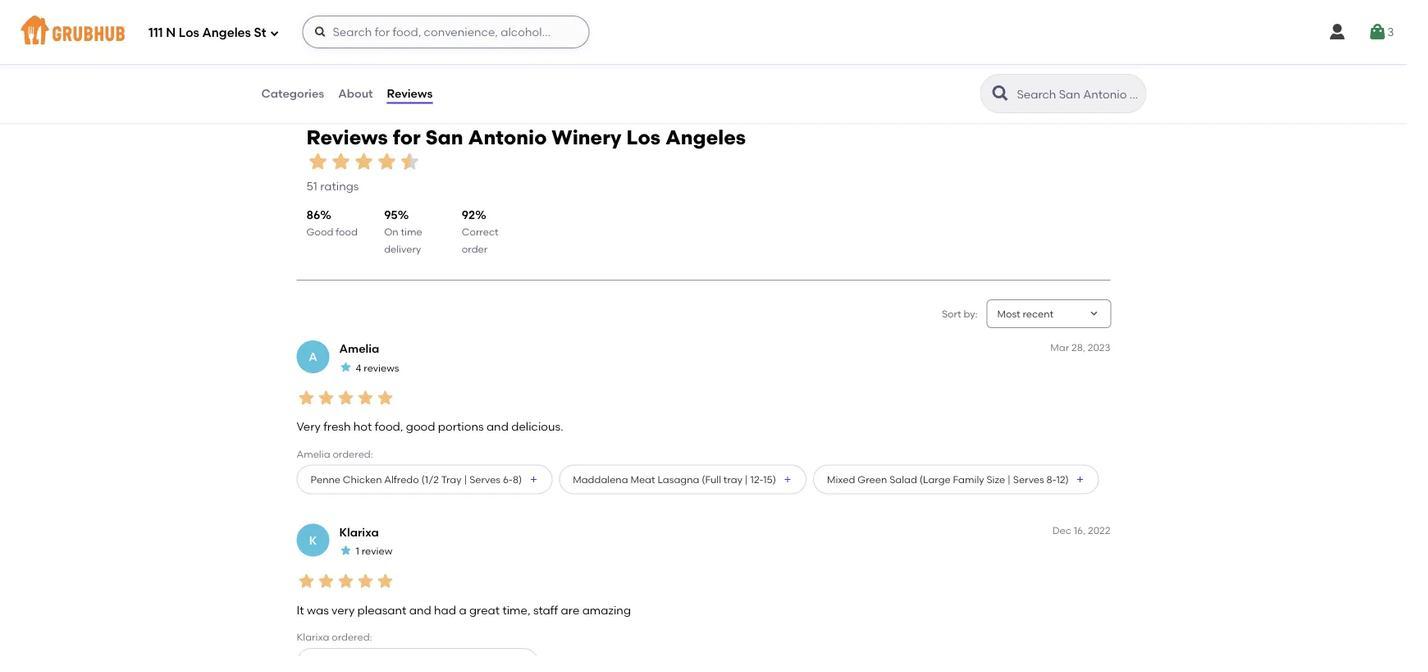 Task type: locate. For each thing, give the bounding box(es) containing it.
25%
[[578, 60, 598, 72]]

amelia for amelia ordered:
[[297, 448, 330, 460]]

plus icon image
[[529, 475, 539, 485], [783, 475, 793, 485], [1076, 475, 1086, 485]]

1 vertical spatial angeles
[[666, 125, 746, 149]]

| right tray
[[464, 474, 467, 486]]

svg image left '3' button
[[1328, 22, 1348, 42]]

reviews up for
[[387, 86, 433, 100]]

0 vertical spatial angeles
[[202, 26, 251, 40]]

off
[[600, 60, 613, 72]]

1 horizontal spatial |
[[745, 474, 748, 486]]

28,
[[1072, 342, 1086, 354]]

reviews button
[[386, 64, 434, 123]]

| for 12-
[[745, 474, 748, 486]]

1
[[356, 545, 359, 557]]

plus icon image right 15)
[[783, 475, 793, 485]]

2 | from the left
[[745, 474, 748, 486]]

ratings right "26" at top left
[[498, 3, 537, 16]]

proceed to checkout
[[991, 534, 1110, 548]]

food
[[336, 226, 358, 238]]

serves left the 8-
[[1014, 474, 1045, 486]]

amazing
[[583, 603, 631, 617]]

amelia up 4
[[339, 342, 380, 356]]

reviews down about button
[[307, 125, 388, 149]]

0 horizontal spatial |
[[464, 474, 467, 486]]

fresh
[[324, 420, 351, 434]]

3 plus icon image from the left
[[1076, 475, 1086, 485]]

reviews
[[387, 86, 433, 100], [307, 125, 388, 149]]

portions
[[438, 420, 484, 434]]

los right winery
[[627, 125, 661, 149]]

ordered: for hot
[[333, 448, 373, 460]]

3 | from the left
[[1008, 474, 1011, 486]]

delivery
[[384, 243, 421, 255]]

delicious.
[[512, 420, 564, 434]]

plus icon image right 8)
[[529, 475, 539, 485]]

los
[[179, 26, 199, 40], [627, 125, 661, 149]]

0 vertical spatial ordered:
[[333, 448, 373, 460]]

reviews inside button
[[387, 86, 433, 100]]

amelia down very
[[297, 448, 330, 460]]

alfredo
[[384, 474, 419, 486]]

1 horizontal spatial amelia
[[339, 342, 380, 356]]

size
[[987, 474, 1006, 486]]

and
[[487, 420, 509, 434], [409, 603, 432, 617]]

0 horizontal spatial svg image
[[270, 28, 280, 38]]

1 horizontal spatial ratings
[[498, 3, 537, 16]]

plus icon image inside penne chicken alfredo (1/2 tray | serves 6-8) button
[[529, 475, 539, 485]]

review
[[362, 545, 393, 557]]

1 review
[[356, 545, 393, 557]]

1 | from the left
[[464, 474, 467, 486]]

1 horizontal spatial angeles
[[666, 125, 746, 149]]

1 horizontal spatial svg image
[[1328, 22, 1348, 42]]

klarixa
[[339, 526, 379, 540], [297, 632, 329, 644]]

it
[[297, 603, 304, 617]]

Search San Antonio Winery Los Angeles search field
[[1016, 86, 1142, 102]]

very fresh hot food, good portions and delicious.
[[297, 420, 564, 434]]

had
[[434, 603, 456, 617]]

ordered:
[[333, 448, 373, 460], [332, 632, 372, 644]]

serves left the 6-
[[470, 474, 501, 486]]

0 vertical spatial ratings
[[498, 3, 537, 16]]

0 horizontal spatial klarixa
[[297, 632, 329, 644]]

plus icon image inside 'maddalena meat lasagna (full tray | 12-15)' button
[[783, 475, 793, 485]]

| left 12-
[[745, 474, 748, 486]]

0 vertical spatial order
[[639, 60, 664, 72]]

15)
[[764, 474, 777, 486]]

antonio
[[468, 125, 547, 149]]

time,
[[503, 603, 531, 617]]

2022
[[1089, 525, 1111, 537]]

svg image right the st at the left of page
[[270, 28, 280, 38]]

san
[[426, 125, 464, 149]]

order down correct
[[462, 243, 488, 255]]

staff
[[534, 603, 558, 617]]

amelia for amelia
[[339, 342, 380, 356]]

(large
[[920, 474, 951, 486]]

1 horizontal spatial klarixa
[[339, 526, 379, 540]]

ordered: up chicken
[[333, 448, 373, 460]]

95
[[384, 208, 398, 222]]

1 vertical spatial ratings
[[320, 179, 359, 193]]

ordered: down very
[[332, 632, 372, 644]]

1 vertical spatial reviews
[[307, 125, 388, 149]]

order right your
[[639, 60, 664, 72]]

4
[[356, 362, 362, 374]]

0 horizontal spatial serves
[[470, 474, 501, 486]]

1 horizontal spatial los
[[627, 125, 661, 149]]

|
[[464, 474, 467, 486], [745, 474, 748, 486], [1008, 474, 1011, 486]]

proceed to checkout button
[[941, 526, 1161, 556]]

plus icon image inside mixed green salad (large family size | serves 8-12) button
[[1076, 475, 1086, 485]]

Sort by: field
[[998, 307, 1054, 321]]

1 horizontal spatial serves
[[1014, 474, 1045, 486]]

k
[[309, 534, 317, 548]]

1 horizontal spatial svg image
[[1368, 22, 1388, 42]]

mar
[[1051, 342, 1070, 354]]

1 vertical spatial and
[[409, 603, 432, 617]]

1 plus icon image from the left
[[529, 475, 539, 485]]

(full
[[702, 474, 722, 486]]

0 horizontal spatial ratings
[[320, 179, 359, 193]]

0 vertical spatial klarixa
[[339, 526, 379, 540]]

0 horizontal spatial and
[[409, 603, 432, 617]]

0 vertical spatial and
[[487, 420, 509, 434]]

tray
[[441, 474, 462, 486]]

1 horizontal spatial plus icon image
[[783, 475, 793, 485]]

1 horizontal spatial and
[[487, 420, 509, 434]]

| right size
[[1008, 474, 1011, 486]]

star icon image
[[307, 150, 330, 173], [330, 150, 353, 173], [353, 150, 376, 173], [376, 150, 399, 173], [399, 150, 422, 173], [399, 150, 422, 173], [339, 361, 353, 374], [297, 388, 316, 408], [316, 388, 336, 408], [336, 388, 356, 408], [356, 388, 376, 408], [376, 388, 395, 408], [339, 544, 353, 557], [297, 572, 316, 591], [316, 572, 336, 591], [336, 572, 356, 591], [356, 572, 376, 591], [376, 572, 395, 591]]

los right n
[[179, 26, 199, 40]]

caret down icon image
[[1088, 307, 1101, 321]]

0 horizontal spatial order
[[462, 243, 488, 255]]

dec 16, 2022
[[1053, 525, 1111, 537]]

reviews for san antonio winery los angeles
[[307, 125, 746, 149]]

plus icon image for maddalena meat lasagna (full tray | 12-15)
[[783, 475, 793, 485]]

| for serves
[[464, 474, 467, 486]]

1 vertical spatial amelia
[[297, 448, 330, 460]]

was
[[307, 603, 329, 617]]

maddalena meat lasagna (full tray | 12-15)
[[573, 474, 777, 486]]

on
[[384, 226, 399, 238]]

8-
[[1047, 474, 1057, 486]]

food,
[[375, 420, 403, 434]]

klarixa down was
[[297, 632, 329, 644]]

plus icon image right 12)
[[1076, 475, 1086, 485]]

winery
[[552, 125, 622, 149]]

2 plus icon image from the left
[[783, 475, 793, 485]]

los inside main navigation navigation
[[179, 26, 199, 40]]

0 horizontal spatial svg image
[[314, 25, 327, 39]]

and right portions
[[487, 420, 509, 434]]

sort by:
[[942, 308, 978, 320]]

1 vertical spatial order
[[462, 243, 488, 255]]

to
[[1041, 534, 1053, 548]]

mar 28, 2023
[[1051, 342, 1111, 354]]

angeles
[[202, 26, 251, 40], [666, 125, 746, 149]]

0 horizontal spatial los
[[179, 26, 199, 40]]

0 horizontal spatial angeles
[[202, 26, 251, 40]]

serves
[[470, 474, 501, 486], [1014, 474, 1045, 486]]

penne
[[311, 474, 341, 486]]

4 reviews
[[356, 362, 399, 374]]

correct
[[462, 226, 499, 238]]

1 vertical spatial los
[[627, 125, 661, 149]]

111 n los angeles st
[[149, 26, 266, 40]]

1 vertical spatial ordered:
[[332, 632, 372, 644]]

klarixa up 1
[[339, 526, 379, 540]]

0 vertical spatial reviews
[[387, 86, 433, 100]]

Search for food, convenience, alcohol... search field
[[303, 16, 590, 48]]

0 horizontal spatial amelia
[[297, 448, 330, 460]]

0 vertical spatial los
[[179, 26, 199, 40]]

51 ratings
[[307, 179, 359, 193]]

amelia ordered:
[[297, 448, 373, 460]]

amelia
[[339, 342, 380, 356], [297, 448, 330, 460]]

and left had
[[409, 603, 432, 617]]

svg image
[[1368, 22, 1388, 42], [314, 25, 327, 39]]

0 vertical spatial amelia
[[339, 342, 380, 356]]

0 horizontal spatial plus icon image
[[529, 475, 539, 485]]

sort
[[942, 308, 962, 320]]

main navigation navigation
[[0, 0, 1408, 64]]

ratings right "51"
[[320, 179, 359, 193]]

hot
[[354, 420, 372, 434]]

2 horizontal spatial plus icon image
[[1076, 475, 1086, 485]]

2 horizontal spatial |
[[1008, 474, 1011, 486]]

1 vertical spatial klarixa
[[297, 632, 329, 644]]

92
[[462, 208, 476, 222]]

12)
[[1057, 474, 1069, 486]]

svg image
[[1328, 22, 1348, 42], [270, 28, 280, 38]]

svg image inside '3' button
[[1368, 22, 1388, 42]]

order inside 92 correct order
[[462, 243, 488, 255]]



Task type: vqa. For each thing, say whether or not it's contained in the screenshot.
'|' inside the THE MADDALENA MEAT LASAGNA (FULL TRAY | 12-15) button
yes



Task type: describe. For each thing, give the bounding box(es) containing it.
111
[[149, 26, 163, 40]]

ratings for 51 ratings
[[320, 179, 359, 193]]

good
[[307, 226, 334, 238]]

categories
[[261, 86, 324, 100]]

a
[[309, 350, 318, 364]]

mixed
[[827, 474, 856, 486]]

penne chicken alfredo (1/2 tray | serves 6-8) button
[[297, 465, 553, 495]]

are
[[561, 603, 580, 617]]

most
[[998, 308, 1021, 320]]

meat
[[631, 474, 656, 486]]

51
[[307, 179, 318, 193]]

2 serves from the left
[[1014, 474, 1045, 486]]

reviews for reviews
[[387, 86, 433, 100]]

chicken
[[343, 474, 382, 486]]

plus icon image for mixed green salad (large family size | serves 8-12)
[[1076, 475, 1086, 485]]

maddalena
[[573, 474, 629, 486]]

tray
[[724, 474, 743, 486]]

8)
[[513, 474, 522, 486]]

95 on time delivery
[[384, 208, 423, 255]]

dec
[[1053, 525, 1072, 537]]

reviews for reviews for san antonio winery los angeles
[[307, 125, 388, 149]]

92 correct order
[[462, 208, 499, 255]]

st
[[254, 26, 266, 40]]

by:
[[964, 308, 978, 320]]

1 serves from the left
[[470, 474, 501, 486]]

maddalena meat lasagna (full tray | 12-15) button
[[559, 465, 807, 495]]

recent
[[1023, 308, 1054, 320]]

1 horizontal spatial order
[[639, 60, 664, 72]]

angeles inside main navigation navigation
[[202, 26, 251, 40]]

mixed green salad (large family size | serves 8-12) button
[[814, 465, 1100, 495]]

green
[[858, 474, 888, 486]]

klarixa for klarixa
[[339, 526, 379, 540]]

26 ratings
[[482, 3, 537, 16]]

klarixa ordered:
[[297, 632, 372, 644]]

your
[[616, 60, 636, 72]]

2023
[[1088, 342, 1111, 354]]

categories button
[[261, 64, 325, 123]]

checkout
[[1056, 534, 1110, 548]]

reviews
[[364, 362, 399, 374]]

search icon image
[[991, 84, 1011, 103]]

26
[[482, 3, 495, 16]]

mixed green salad (large family size | serves 8-12)
[[827, 474, 1069, 486]]

very
[[297, 420, 321, 434]]

salad
[[890, 474, 918, 486]]

ratings for 26 ratings
[[498, 3, 537, 16]]

(1/2
[[422, 474, 439, 486]]

6-
[[503, 474, 513, 486]]

about button
[[338, 64, 374, 123]]

it was very pleasant and had a great time, staff are amazing
[[297, 603, 631, 617]]

proceed
[[991, 534, 1039, 548]]

pleasant
[[358, 603, 407, 617]]

for
[[393, 125, 421, 149]]

12-
[[751, 474, 764, 486]]

time
[[401, 226, 423, 238]]

penne chicken alfredo (1/2 tray | serves 6-8)
[[311, 474, 522, 486]]

most recent
[[998, 308, 1054, 320]]

family
[[954, 474, 985, 486]]

n
[[166, 26, 176, 40]]

3
[[1388, 25, 1395, 39]]

86
[[307, 208, 320, 222]]

great
[[470, 603, 500, 617]]

plus icon image for penne chicken alfredo (1/2 tray | serves 6-8)
[[529, 475, 539, 485]]

ordered: for very
[[332, 632, 372, 644]]

lasagna
[[658, 474, 700, 486]]

25% off your order
[[578, 60, 664, 72]]

klarixa for klarixa ordered:
[[297, 632, 329, 644]]

good
[[406, 420, 436, 434]]

86 good food
[[307, 208, 358, 238]]

about
[[338, 86, 373, 100]]

3 button
[[1368, 17, 1395, 47]]

16,
[[1074, 525, 1086, 537]]

a
[[459, 603, 467, 617]]



